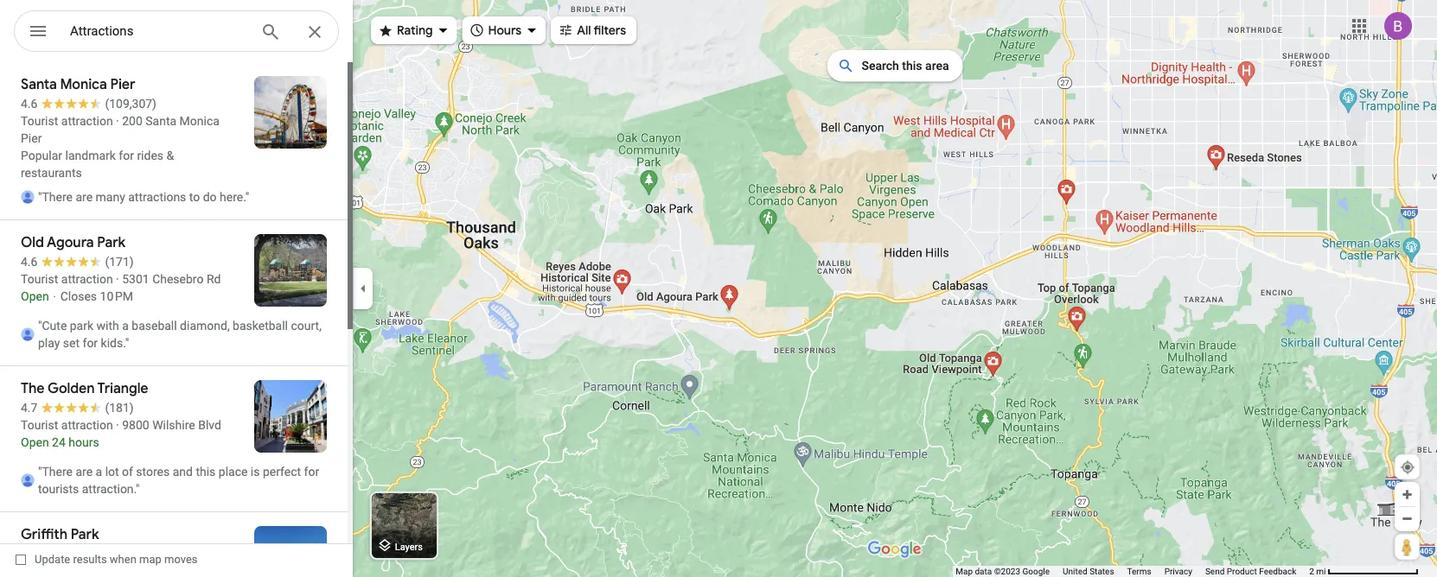 Task type: locate. For each thing, give the bounding box(es) containing it.
©2023
[[995, 567, 1021, 577]]

states
[[1090, 567, 1115, 577]]

show your location image
[[1401, 460, 1416, 476]]

united
[[1063, 567, 1088, 577]]

privacy button
[[1165, 567, 1193, 578]]


[[558, 20, 574, 39]]

google account: bob builder  
(b0bth3builder2k23@gmail.com) image
[[1385, 12, 1413, 40]]


[[469, 20, 485, 39]]

send product feedback button
[[1206, 567, 1297, 578]]

 search field
[[14, 10, 339, 55]]

data
[[975, 567, 992, 577]]

 hours
[[469, 20, 522, 39]]

footer containing map data ©2023 google
[[956, 567, 1310, 578]]

none field inside attractions field
[[70, 21, 247, 42]]

 rating
[[378, 20, 433, 39]]

show street view coverage image
[[1395, 535, 1420, 561]]

None field
[[70, 21, 247, 42]]

footer
[[956, 567, 1310, 578]]

2 mi
[[1310, 567, 1327, 577]]

mi
[[1317, 567, 1327, 577]]

search this area
[[862, 59, 949, 73]]

2 mi button
[[1310, 567, 1420, 577]]

results for attractions feed
[[0, 62, 353, 578]]

united states
[[1063, 567, 1115, 577]]

map data ©2023 google
[[956, 567, 1050, 577]]

google
[[1023, 567, 1050, 577]]

all
[[577, 22, 591, 38]]

 all filters
[[558, 20, 626, 39]]

this
[[903, 59, 923, 73]]

filters
[[594, 22, 626, 38]]


[[378, 20, 394, 39]]

area
[[926, 59, 949, 73]]

search this area button
[[827, 50, 963, 82]]



Task type: describe. For each thing, give the bounding box(es) containing it.
Update results when map moves checkbox
[[16, 549, 198, 571]]

when
[[110, 554, 137, 567]]

rating
[[397, 22, 433, 38]]

 button
[[14, 10, 62, 55]]

collapse side panel image
[[354, 279, 373, 298]]

send product feedback
[[1206, 567, 1297, 577]]

map
[[956, 567, 973, 577]]

update
[[35, 554, 70, 567]]

footer inside google maps element
[[956, 567, 1310, 578]]

privacy
[[1165, 567, 1193, 577]]

results
[[73, 554, 107, 567]]

google maps element
[[0, 0, 1438, 578]]

2
[[1310, 567, 1315, 577]]

zoom in image
[[1401, 489, 1414, 502]]

map
[[139, 554, 162, 567]]

zoom out image
[[1401, 513, 1414, 526]]

terms
[[1128, 567, 1152, 577]]

feedback
[[1260, 567, 1297, 577]]

hours
[[488, 22, 522, 38]]

update results when map moves
[[35, 554, 198, 567]]

product
[[1227, 567, 1258, 577]]

layers
[[395, 542, 423, 553]]

Attractions field
[[14, 10, 339, 53]]

terms button
[[1128, 567, 1152, 578]]

moves
[[164, 554, 198, 567]]

united states button
[[1063, 567, 1115, 578]]


[[28, 19, 48, 44]]

send
[[1206, 567, 1225, 577]]

search
[[862, 59, 900, 73]]



Task type: vqa. For each thing, say whether or not it's contained in the screenshot.
Privacy button
yes



